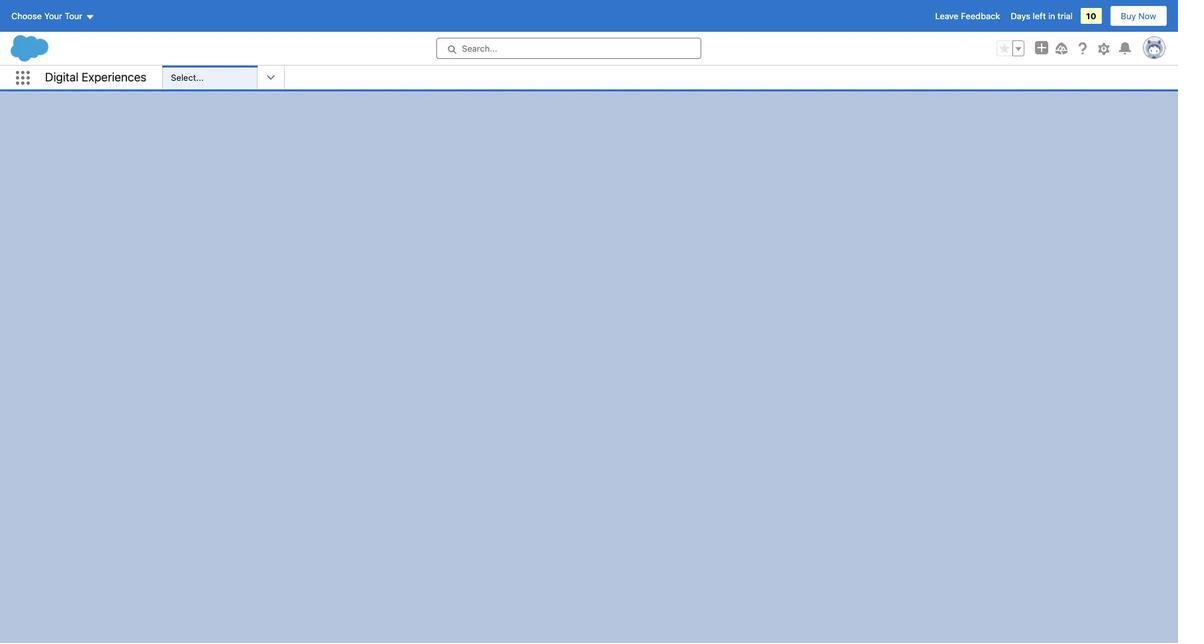 Task type: locate. For each thing, give the bounding box(es) containing it.
now
[[1139, 11, 1156, 21]]

left
[[1033, 11, 1046, 21]]

days left in trial
[[1011, 11, 1073, 21]]

in
[[1048, 11, 1056, 21]]

choose your tour
[[11, 11, 82, 21]]

search... button
[[436, 38, 701, 59]]

choose your tour button
[[11, 5, 95, 26]]

choose
[[11, 11, 42, 21]]

buy now
[[1121, 11, 1156, 21]]

workspace tabs for digital experiences tab list
[[285, 66, 1178, 89]]

leave
[[935, 11, 959, 21]]

digital experiences
[[45, 70, 146, 84]]

search...
[[462, 43, 497, 54]]

tour
[[65, 11, 82, 21]]

group
[[997, 40, 1025, 56]]

your
[[44, 11, 62, 21]]

experiences
[[82, 70, 146, 84]]

leave feedback
[[935, 11, 1000, 21]]



Task type: vqa. For each thing, say whether or not it's contained in the screenshot.
Buy Now
yes



Task type: describe. For each thing, give the bounding box(es) containing it.
select... link
[[168, 66, 257, 89]]

leave feedback link
[[935, 11, 1000, 21]]

buy
[[1121, 11, 1136, 21]]

10
[[1086, 11, 1097, 21]]

digital
[[45, 70, 79, 84]]

select...
[[171, 72, 204, 83]]

days
[[1011, 11, 1031, 21]]

trial
[[1058, 11, 1073, 21]]

feedback
[[961, 11, 1000, 21]]

buy now button
[[1110, 5, 1168, 26]]



